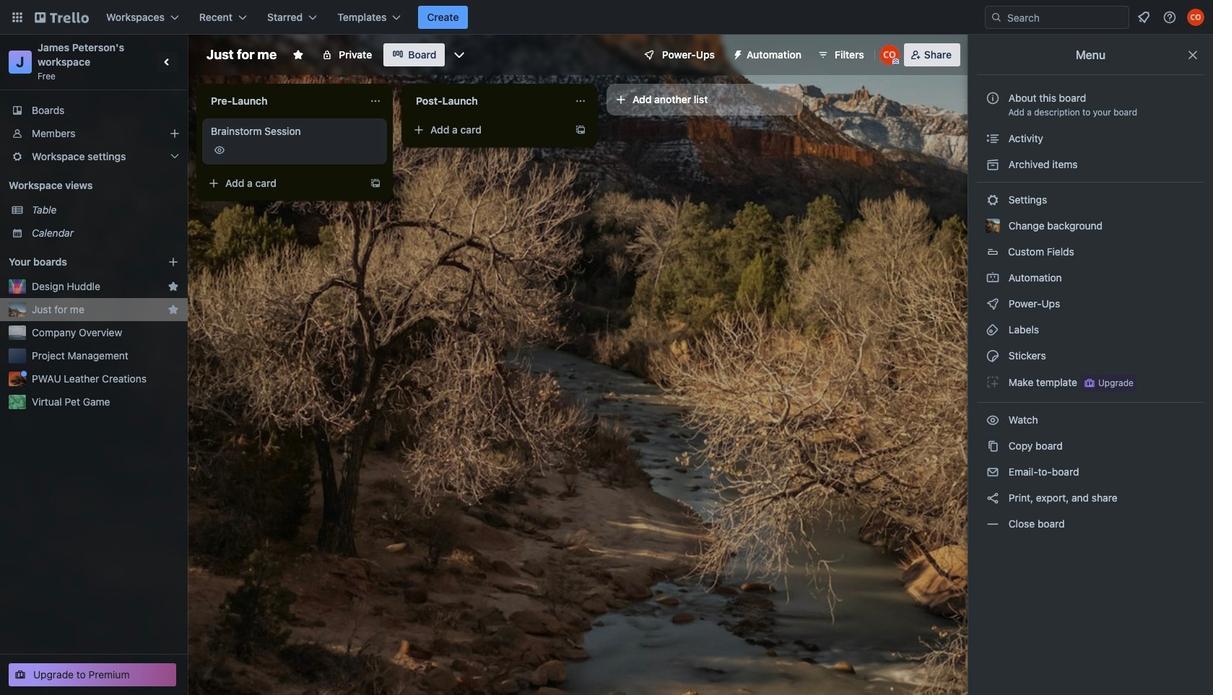 Task type: describe. For each thing, give the bounding box(es) containing it.
christina overa (christinaovera) image
[[880, 45, 900, 65]]

4 sm image from the top
[[986, 271, 1001, 285]]

open information menu image
[[1163, 10, 1178, 25]]

star or unstar board image
[[293, 49, 304, 61]]

5 sm image from the top
[[986, 297, 1001, 311]]

your boards with 6 items element
[[9, 254, 146, 271]]

workspace navigation collapse icon image
[[157, 52, 178, 72]]

3 sm image from the top
[[986, 193, 1001, 207]]

primary element
[[0, 0, 1214, 35]]

back to home image
[[35, 6, 89, 29]]

this member is an admin of this board. image
[[893, 59, 899, 65]]

7 sm image from the top
[[986, 413, 1001, 428]]

6 sm image from the top
[[986, 323, 1001, 337]]

add board image
[[168, 256, 179, 268]]

1 starred icon image from the top
[[168, 281, 179, 293]]



Task type: vqa. For each thing, say whether or not it's contained in the screenshot.
MORE
no



Task type: locate. For each thing, give the bounding box(es) containing it.
sm image
[[727, 43, 747, 64], [986, 349, 1001, 363], [986, 375, 1001, 389], [986, 439, 1001, 454]]

8 sm image from the top
[[986, 465, 1001, 480]]

Board name text field
[[199, 43, 284, 66]]

christina overa (christinaovera) image
[[1188, 9, 1205, 26]]

1 sm image from the top
[[986, 131, 1001, 146]]

create from template… image
[[575, 124, 587, 136], [370, 178, 381, 189]]

customize views image
[[453, 48, 467, 62]]

sm image
[[986, 131, 1001, 146], [986, 157, 1001, 172], [986, 193, 1001, 207], [986, 271, 1001, 285], [986, 297, 1001, 311], [986, 323, 1001, 337], [986, 413, 1001, 428], [986, 465, 1001, 480], [986, 491, 1001, 506], [986, 517, 1001, 532]]

2 starred icon image from the top
[[168, 304, 179, 316]]

0 vertical spatial starred icon image
[[168, 281, 179, 293]]

2 sm image from the top
[[986, 157, 1001, 172]]

starred icon image
[[168, 281, 179, 293], [168, 304, 179, 316]]

1 vertical spatial starred icon image
[[168, 304, 179, 316]]

Search field
[[1003, 7, 1129, 27]]

1 horizontal spatial create from template… image
[[575, 124, 587, 136]]

0 horizontal spatial create from template… image
[[370, 178, 381, 189]]

9 sm image from the top
[[986, 491, 1001, 506]]

10 sm image from the top
[[986, 517, 1001, 532]]

0 vertical spatial create from template… image
[[575, 124, 587, 136]]

0 notifications image
[[1136, 9, 1153, 26]]

1 vertical spatial create from template… image
[[370, 178, 381, 189]]

None text field
[[202, 90, 364, 113], [407, 90, 569, 113], [202, 90, 364, 113], [407, 90, 569, 113]]

search image
[[991, 12, 1003, 23]]



